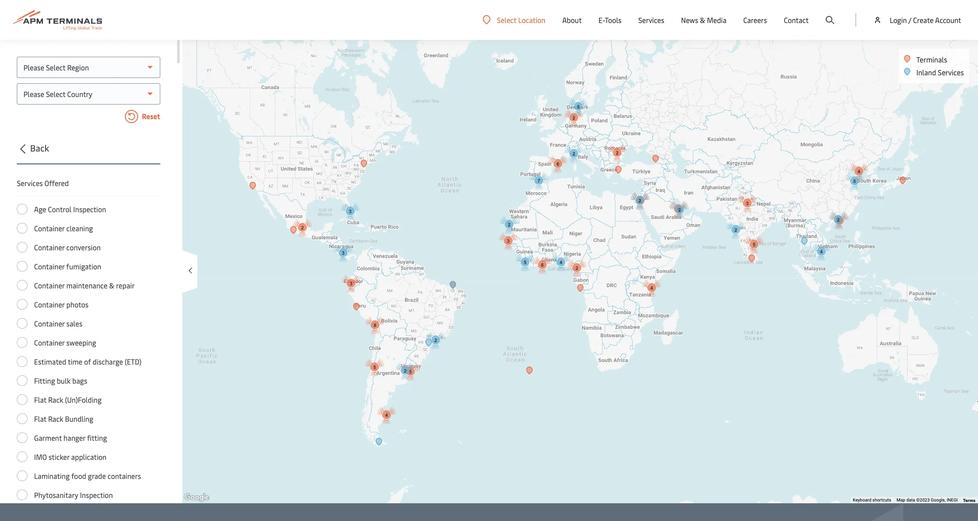 Task type: vqa. For each thing, say whether or not it's contained in the screenshot.
Container sweeping option
yes



Task type: describe. For each thing, give the bounding box(es) containing it.
7
[[538, 178, 540, 183]]

select
[[497, 15, 517, 25]]

login / create account
[[890, 15, 962, 25]]

container cleaning
[[34, 223, 93, 233]]

container sweeping
[[34, 338, 96, 347]]

fumigation
[[66, 261, 101, 271]]

time
[[68, 357, 82, 366]]

login
[[890, 15, 908, 25]]

Fitting bulk bags radio
[[17, 375, 27, 386]]

container for container photos
[[34, 300, 65, 309]]

media
[[707, 15, 727, 25]]

Phytosanitary Inspection radio
[[17, 490, 27, 500]]

IMO sticker application radio
[[17, 452, 27, 462]]

terminals
[[917, 54, 948, 64]]

e-
[[599, 15, 605, 25]]

0 vertical spatial inspection
[[73, 204, 106, 214]]

select location button
[[483, 15, 546, 25]]

container maintenance & repair
[[34, 280, 135, 290]]

Container sales radio
[[17, 318, 27, 329]]

google,
[[931, 498, 946, 503]]

inland services
[[917, 67, 965, 77]]

Estimated time of discharge (ETD) radio
[[17, 356, 27, 367]]

rack for bundling
[[48, 414, 63, 424]]

about button
[[563, 0, 582, 40]]

/
[[909, 15, 912, 25]]

Age Control Inspection radio
[[17, 204, 27, 214]]

container for container sweeping
[[34, 338, 65, 347]]

news & media
[[682, 15, 727, 25]]

data
[[907, 498, 916, 503]]

fitting
[[87, 433, 107, 443]]

tools
[[605, 15, 622, 25]]

services offered
[[17, 178, 69, 188]]

1 vertical spatial &
[[109, 280, 114, 290]]

map data ©2023 google, inegi
[[897, 498, 959, 503]]

bundling
[[65, 414, 93, 424]]

rack for (un)folding
[[48, 395, 63, 405]]

container conversion
[[34, 242, 101, 252]]

Flat Rack Bundling radio
[[17, 413, 27, 424]]

application
[[71, 452, 107, 462]]

3 inside 3 4
[[746, 201, 749, 206]]

sticker
[[49, 452, 70, 462]]

reset button
[[17, 110, 160, 125]]

©2023
[[917, 498, 930, 503]]

garment
[[34, 433, 62, 443]]

of
[[84, 357, 91, 366]]

Container conversion radio
[[17, 242, 27, 253]]

photos
[[66, 300, 89, 309]]

Container fumigation radio
[[17, 261, 27, 272]]

conversion
[[66, 242, 101, 252]]

flat for flat rack bundling
[[34, 414, 46, 424]]

terms link
[[964, 497, 976, 503]]

services for services offered
[[17, 178, 43, 188]]

map region
[[99, 0, 979, 505]]

flat rack  (un)folding
[[34, 395, 102, 405]]

keyboard shortcuts button
[[853, 497, 892, 503]]

hanger
[[64, 433, 85, 443]]

container for container cleaning
[[34, 223, 65, 233]]

food
[[71, 471, 86, 481]]

sales
[[66, 319, 82, 328]]

container for container fumigation
[[34, 261, 65, 271]]

contact
[[784, 15, 809, 25]]

Garment hanger fitting radio
[[17, 432, 27, 443]]

discharge
[[93, 357, 123, 366]]

Container cleaning radio
[[17, 223, 27, 234]]

back button
[[14, 141, 160, 164]]

services button
[[639, 0, 665, 40]]

about
[[563, 15, 582, 25]]

container sales
[[34, 319, 82, 328]]

(etd)
[[125, 357, 142, 366]]

cleaning
[[66, 223, 93, 233]]

create
[[914, 15, 934, 25]]

account
[[936, 15, 962, 25]]

4 inside 3 4
[[677, 206, 680, 212]]

control
[[48, 204, 71, 214]]



Task type: locate. For each thing, give the bounding box(es) containing it.
3
[[639, 198, 642, 203], [746, 201, 749, 206], [349, 209, 352, 214], [507, 238, 510, 244], [342, 250, 345, 256], [350, 281, 353, 286]]

inspection up cleaning
[[73, 204, 106, 214]]

containers
[[108, 471, 141, 481]]

& left the repair
[[109, 280, 114, 290]]

map
[[897, 498, 906, 503]]

fitting bulk bags
[[34, 376, 87, 385]]

1 vertical spatial 6
[[541, 262, 544, 268]]

Container maintenance & repair radio
[[17, 280, 27, 291]]

Container photos radio
[[17, 299, 27, 310]]

keyboard
[[853, 498, 872, 503]]

8
[[374, 323, 376, 328]]

1 container from the top
[[34, 223, 65, 233]]

0 vertical spatial services
[[639, 15, 665, 25]]

0 horizontal spatial &
[[109, 280, 114, 290]]

inspection down grade
[[80, 490, 113, 500]]

back
[[30, 142, 49, 154]]

5
[[577, 104, 580, 109], [854, 179, 856, 184], [753, 242, 756, 247], [524, 260, 527, 265], [373, 365, 376, 370], [409, 369, 412, 374]]

flat right "flat rack bundling" "radio" in the left bottom of the page
[[34, 414, 46, 424]]

container down container photos
[[34, 319, 65, 328]]

&
[[700, 15, 706, 25], [109, 280, 114, 290]]

2 rack from the top
[[48, 414, 63, 424]]

flat for flat rack  (un)folding
[[34, 395, 46, 405]]

Laminating food grade containers radio
[[17, 471, 27, 481]]

login / create account link
[[874, 0, 962, 40]]

rack
[[48, 395, 63, 405], [48, 414, 63, 424]]

2 container from the top
[[34, 242, 65, 252]]

select location
[[497, 15, 546, 25]]

2 horizontal spatial services
[[939, 67, 965, 77]]

container for container sales
[[34, 319, 65, 328]]

news
[[682, 15, 699, 25]]

repair
[[116, 280, 135, 290]]

5 container from the top
[[34, 300, 65, 309]]

0 horizontal spatial 6
[[541, 262, 544, 268]]

fitting
[[34, 376, 55, 385]]

inspection
[[73, 204, 106, 214], [80, 490, 113, 500]]

bags
[[72, 376, 87, 385]]

container up estimated
[[34, 338, 65, 347]]

laminating
[[34, 471, 70, 481]]

& right news
[[700, 15, 706, 25]]

2 vertical spatial services
[[17, 178, 43, 188]]

container photos
[[34, 300, 89, 309]]

maintenance
[[66, 280, 107, 290]]

rack down the fitting bulk bags
[[48, 395, 63, 405]]

1 vertical spatial services
[[939, 67, 965, 77]]

sweeping
[[66, 338, 96, 347]]

1 horizontal spatial services
[[639, 15, 665, 25]]

flat rack bundling
[[34, 414, 93, 424]]

4
[[858, 169, 861, 174], [677, 206, 680, 212], [820, 249, 823, 254], [560, 260, 563, 265], [651, 285, 653, 291], [385, 413, 388, 418]]

rack up garment
[[48, 414, 63, 424]]

services down terminals at the right of page
[[939, 67, 965, 77]]

shortcuts
[[873, 498, 892, 503]]

estimated time of discharge (etd)
[[34, 357, 142, 366]]

container fumigation
[[34, 261, 101, 271]]

0 vertical spatial 6
[[557, 161, 559, 167]]

1 flat from the top
[[34, 395, 46, 405]]

1 horizontal spatial 6
[[557, 161, 559, 167]]

3 container from the top
[[34, 261, 65, 271]]

1 vertical spatial rack
[[48, 414, 63, 424]]

offered
[[45, 178, 69, 188]]

6
[[557, 161, 559, 167], [541, 262, 544, 268]]

garment hanger fitting
[[34, 433, 107, 443]]

container down age
[[34, 223, 65, 233]]

imo
[[34, 452, 47, 462]]

6 container from the top
[[34, 319, 65, 328]]

age
[[34, 204, 46, 214]]

inegi
[[947, 498, 959, 503]]

inland
[[917, 67, 937, 77]]

0 vertical spatial &
[[700, 15, 706, 25]]

services for services
[[639, 15, 665, 25]]

flat right 'flat rack  (un)folding' option
[[34, 395, 46, 405]]

phytosanitary
[[34, 490, 78, 500]]

e-tools
[[599, 15, 622, 25]]

7 container from the top
[[34, 338, 65, 347]]

container down container cleaning
[[34, 242, 65, 252]]

reset
[[140, 111, 160, 121]]

(un)folding
[[65, 395, 102, 405]]

& inside dropdown button
[[700, 15, 706, 25]]

phytosanitary inspection
[[34, 490, 113, 500]]

1 vertical spatial inspection
[[80, 490, 113, 500]]

news & media button
[[682, 0, 727, 40]]

1 rack from the top
[[48, 395, 63, 405]]

careers button
[[744, 0, 768, 40]]

flat
[[34, 395, 46, 405], [34, 414, 46, 424]]

contact button
[[784, 0, 809, 40]]

careers
[[744, 15, 768, 25]]

services left offered
[[17, 178, 43, 188]]

container for container maintenance & repair
[[34, 280, 65, 290]]

bulk
[[57, 376, 71, 385]]

2
[[573, 115, 575, 121], [616, 150, 619, 156], [573, 151, 575, 156], [639, 198, 641, 203], [679, 207, 681, 213], [837, 217, 840, 222], [839, 218, 841, 223], [508, 222, 511, 227], [301, 225, 304, 230], [735, 227, 738, 233], [576, 265, 578, 271], [434, 338, 437, 343], [404, 368, 407, 374]]

container for container conversion
[[34, 242, 65, 252]]

age control inspection
[[34, 204, 106, 214]]

container up container photos
[[34, 280, 65, 290]]

container down 'container conversion'
[[34, 261, 65, 271]]

2 flat from the top
[[34, 414, 46, 424]]

4 container from the top
[[34, 280, 65, 290]]

estimated
[[34, 357, 66, 366]]

0 horizontal spatial services
[[17, 178, 43, 188]]

3 4
[[677, 201, 749, 212]]

e-tools button
[[599, 0, 622, 40]]

terms
[[964, 497, 976, 503]]

1 horizontal spatial &
[[700, 15, 706, 25]]

imo sticker application
[[34, 452, 107, 462]]

services right "tools" in the top right of the page
[[639, 15, 665, 25]]

Flat Rack  (Un)Folding radio
[[17, 394, 27, 405]]

container
[[34, 223, 65, 233], [34, 242, 65, 252], [34, 261, 65, 271], [34, 280, 65, 290], [34, 300, 65, 309], [34, 319, 65, 328], [34, 338, 65, 347]]

0 vertical spatial rack
[[48, 395, 63, 405]]

Container sweeping radio
[[17, 337, 27, 348]]

grade
[[88, 471, 106, 481]]

keyboard shortcuts
[[853, 498, 892, 503]]

google image
[[182, 492, 211, 503]]

location
[[519, 15, 546, 25]]

container up container sales
[[34, 300, 65, 309]]

0 vertical spatial flat
[[34, 395, 46, 405]]

laminating food grade containers
[[34, 471, 141, 481]]

1 vertical spatial flat
[[34, 414, 46, 424]]



